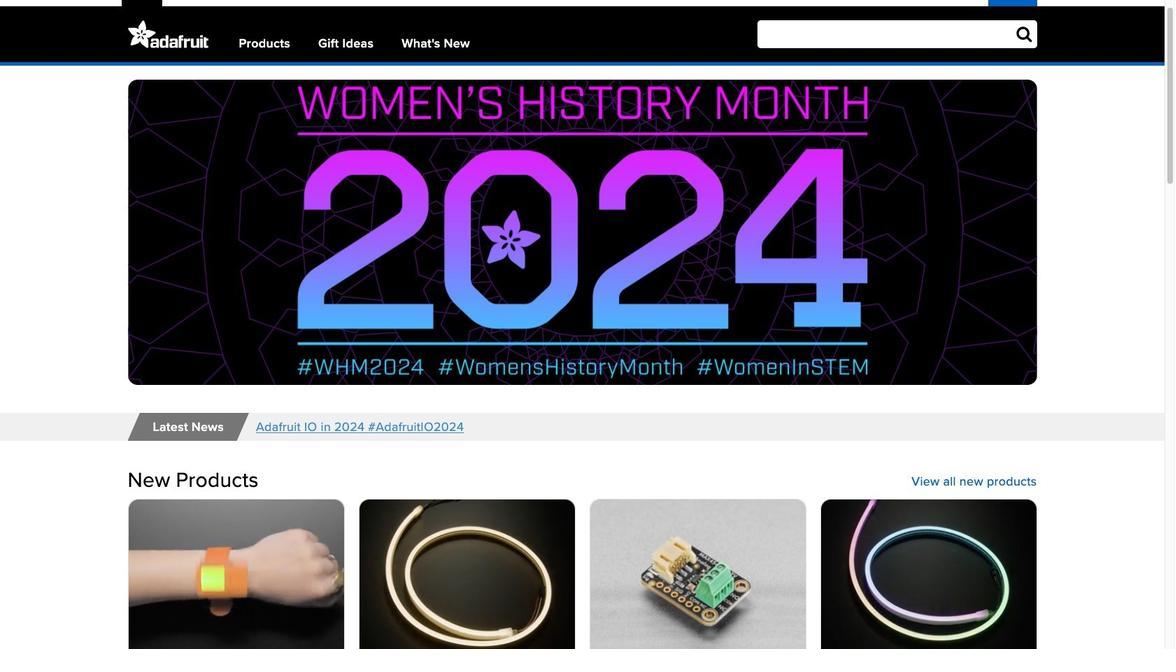 Task type: describe. For each thing, give the bounding box(es) containing it.
new products element
[[128, 469, 1037, 650]]

video of a white hand with an electronic watch kit. they shake their wrist, causing the display to change its dice animation. image
[[128, 500, 344, 650]]

video of an led strip lighting up warm white leds and rainbow leds. image
[[359, 500, 575, 650]]

video of an led strip lighting up cool white leds and rainbow leds. image
[[821, 500, 1036, 650]]

adafruit logo image
[[128, 20, 208, 48]]



Task type: vqa. For each thing, say whether or not it's contained in the screenshot.
adafruit logo
yes



Task type: locate. For each thing, give the bounding box(es) containing it.
womens history month 2024. purple and blue text on a spinning patterned background. hashtags whm2024, womens history month, women in stem. image
[[128, 80, 1037, 385], [128, 80, 1037, 385]]

None text field
[[757, 20, 1037, 48]]

angled shot of rectangular analog spdt switch breakout board. image
[[590, 500, 805, 650], [590, 500, 805, 650]]

None search field
[[734, 20, 1037, 48]]

search image
[[1016, 25, 1032, 42]]

main content
[[0, 66, 1170, 650]]



